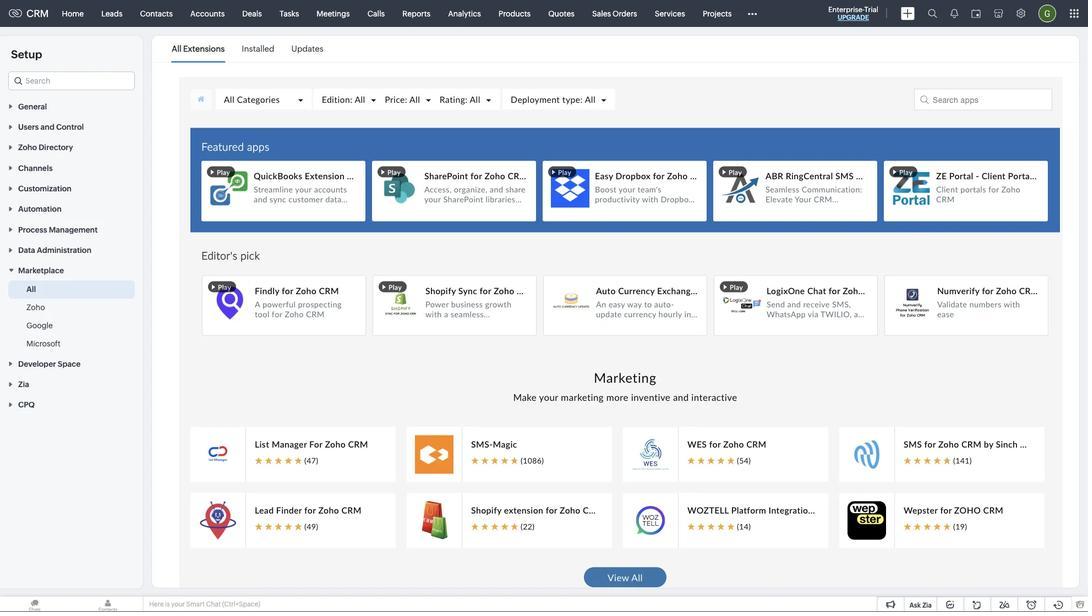 Task type: vqa. For each thing, say whether or not it's contained in the screenshot.
DEVELOPER SPACE
yes



Task type: describe. For each thing, give the bounding box(es) containing it.
create menu image
[[901, 7, 915, 20]]

zoho link
[[26, 302, 45, 313]]

contacts link
[[131, 0, 182, 27]]

process management
[[18, 225, 98, 234]]

space
[[58, 360, 81, 368]]

channels
[[18, 164, 53, 172]]

users and control
[[18, 123, 84, 131]]

updates
[[291, 44, 324, 54]]

smart
[[186, 601, 205, 608]]

contacts image
[[73, 597, 143, 613]]

create menu element
[[894, 0, 921, 27]]

deals
[[242, 9, 262, 18]]

developer space button
[[0, 353, 143, 374]]

zia inside dropdown button
[[18, 380, 29, 389]]

customization button
[[0, 178, 143, 199]]

services
[[655, 9, 685, 18]]

enterprise-
[[828, 5, 864, 13]]

chats image
[[0, 597, 69, 613]]

calendar image
[[971, 9, 981, 18]]

enterprise-trial upgrade
[[828, 5, 878, 21]]

search image
[[928, 9, 937, 18]]

process
[[18, 225, 47, 234]]

zia button
[[0, 374, 143, 394]]

your
[[171, 601, 185, 608]]

sales
[[592, 9, 611, 18]]

extensions
[[183, 44, 225, 54]]

analytics
[[448, 9, 481, 18]]

and
[[40, 123, 54, 131]]

home link
[[53, 0, 93, 27]]

1 vertical spatial zia
[[922, 602, 932, 609]]

here is your smart chat (ctrl+space)
[[149, 601, 260, 608]]

installed link
[[242, 36, 274, 62]]

meetings link
[[308, 0, 359, 27]]

sales orders link
[[583, 0, 646, 27]]

Search text field
[[9, 72, 134, 90]]

here
[[149, 601, 164, 608]]

control
[[56, 123, 84, 131]]

automation
[[18, 205, 62, 214]]

zoho directory button
[[0, 137, 143, 157]]

all for all
[[26, 285, 36, 294]]

ask
[[909, 602, 921, 609]]

all for all extensions
[[172, 44, 181, 54]]

ask zia
[[909, 602, 932, 609]]

data
[[18, 246, 35, 255]]

all extensions link
[[172, 36, 225, 62]]

users and control button
[[0, 116, 143, 137]]

products link
[[490, 0, 540, 27]]

process management button
[[0, 219, 143, 240]]

tasks link
[[271, 0, 308, 27]]

Other Modules field
[[741, 5, 764, 22]]

tasks
[[280, 9, 299, 18]]

automation button
[[0, 199, 143, 219]]

quotes
[[548, 9, 575, 18]]

projects
[[703, 9, 732, 18]]

data administration
[[18, 246, 91, 255]]

orders
[[613, 9, 637, 18]]

reports
[[402, 9, 431, 18]]



Task type: locate. For each thing, give the bounding box(es) containing it.
services link
[[646, 0, 694, 27]]

general button
[[0, 96, 143, 116]]

1 horizontal spatial zia
[[922, 602, 932, 609]]

zia right ask
[[922, 602, 932, 609]]

sales orders
[[592, 9, 637, 18]]

chat
[[206, 601, 221, 608]]

0 horizontal spatial zia
[[18, 380, 29, 389]]

management
[[49, 225, 98, 234]]

marketplace button
[[0, 260, 143, 281]]

zoho down users
[[18, 143, 37, 152]]

0 vertical spatial all
[[172, 44, 181, 54]]

google
[[26, 321, 53, 330]]

(ctrl+space)
[[222, 601, 260, 608]]

signals element
[[944, 0, 965, 27]]

trial
[[864, 5, 878, 13]]

1 vertical spatial all
[[26, 285, 36, 294]]

marketplace
[[18, 266, 64, 275]]

all extensions
[[172, 44, 225, 54]]

updates link
[[291, 36, 324, 62]]

meetings
[[317, 9, 350, 18]]

zoho
[[18, 143, 37, 152], [26, 303, 45, 312]]

microsoft
[[26, 340, 61, 348]]

zia up cpq
[[18, 380, 29, 389]]

None field
[[8, 72, 135, 90]]

microsoft link
[[26, 338, 61, 350]]

zoho inside marketplace region
[[26, 303, 45, 312]]

analytics link
[[439, 0, 490, 27]]

home
[[62, 9, 84, 18]]

search element
[[921, 0, 944, 27]]

quotes link
[[540, 0, 583, 27]]

profile image
[[1039, 5, 1056, 22]]

contacts
[[140, 9, 173, 18]]

zoho for zoho directory
[[18, 143, 37, 152]]

reports link
[[394, 0, 439, 27]]

all left 'extensions'
[[172, 44, 181, 54]]

setup
[[11, 48, 42, 61]]

zoho inside dropdown button
[[18, 143, 37, 152]]

cpq button
[[0, 394, 143, 415]]

products
[[499, 9, 531, 18]]

all inside all extensions link
[[172, 44, 181, 54]]

profile element
[[1032, 0, 1063, 27]]

directory
[[39, 143, 73, 152]]

installed
[[242, 44, 274, 54]]

users
[[18, 123, 39, 131]]

marketplace region
[[0, 281, 143, 353]]

1 horizontal spatial all
[[172, 44, 181, 54]]

all up zoho link
[[26, 285, 36, 294]]

general
[[18, 102, 47, 111]]

0 horizontal spatial all
[[26, 285, 36, 294]]

signals image
[[951, 9, 958, 18]]

cpq
[[18, 401, 35, 410]]

all link
[[26, 284, 36, 295]]

customization
[[18, 184, 72, 193]]

developer space
[[18, 360, 81, 368]]

developer
[[18, 360, 56, 368]]

zoho directory
[[18, 143, 73, 152]]

0 vertical spatial zia
[[18, 380, 29, 389]]

leads
[[101, 9, 123, 18]]

calls
[[367, 9, 385, 18]]

1 vertical spatial zoho
[[26, 303, 45, 312]]

google link
[[26, 320, 53, 331]]

zia
[[18, 380, 29, 389], [922, 602, 932, 609]]

crm
[[26, 8, 49, 19]]

upgrade
[[838, 14, 869, 21]]

crm link
[[9, 8, 49, 19]]

deals link
[[234, 0, 271, 27]]

all
[[172, 44, 181, 54], [26, 285, 36, 294]]

channels button
[[0, 157, 143, 178]]

is
[[165, 601, 170, 608]]

zoho up google
[[26, 303, 45, 312]]

leads link
[[93, 0, 131, 27]]

accounts link
[[182, 0, 234, 27]]

calls link
[[359, 0, 394, 27]]

administration
[[37, 246, 91, 255]]

projects link
[[694, 0, 741, 27]]

zoho for zoho
[[26, 303, 45, 312]]

all inside marketplace region
[[26, 285, 36, 294]]

accounts
[[190, 9, 225, 18]]

data administration button
[[0, 240, 143, 260]]

0 vertical spatial zoho
[[18, 143, 37, 152]]



